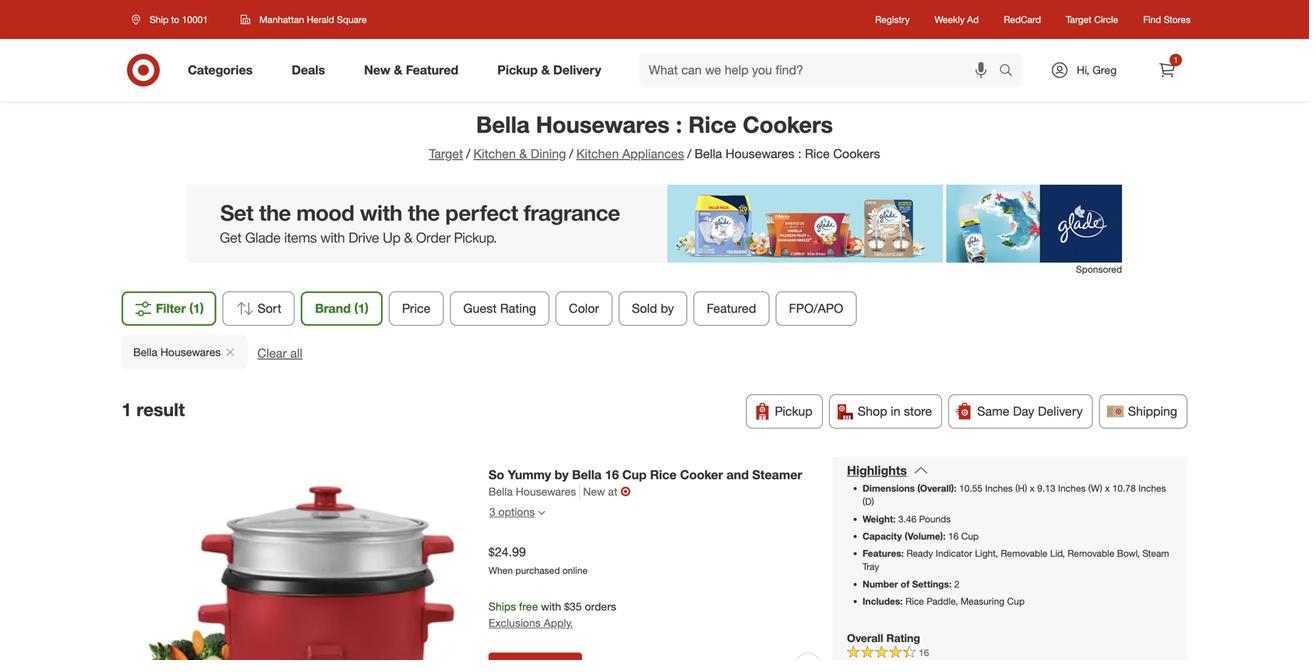 Task type: vqa. For each thing, say whether or not it's contained in the screenshot.
Pinole's 8:00am
no



Task type: locate. For each thing, give the bounding box(es) containing it.
sold by
[[632, 301, 674, 316]]

1 horizontal spatial 1
[[1174, 55, 1179, 65]]

pickup
[[498, 62, 538, 78], [775, 404, 813, 419]]

shipping
[[1128, 404, 1178, 419]]

0 horizontal spatial cup
[[623, 467, 647, 483]]

search
[[992, 64, 1030, 79]]

0 horizontal spatial :
[[676, 111, 682, 138]]

same day delivery
[[978, 404, 1083, 419]]

1 vertical spatial new
[[583, 485, 605, 498]]

bowl,
[[1118, 548, 1140, 559]]

bella up kitchen & dining link
[[476, 111, 530, 138]]

cup up ¬
[[623, 467, 647, 483]]

2 horizontal spatial 16
[[949, 530, 959, 542]]

registry link
[[876, 13, 910, 26]]

target left circle
[[1067, 14, 1092, 25]]

1 horizontal spatial by
[[661, 301, 674, 316]]

orders
[[585, 600, 617, 614]]

0 horizontal spatial removable
[[1001, 548, 1048, 559]]

highlights button
[[847, 463, 929, 479]]

inches right 10.78
[[1139, 483, 1167, 494]]

featured inside button
[[707, 301, 757, 316]]

search button
[[992, 53, 1030, 90]]

(1) for filter (1)
[[189, 301, 204, 316]]

delivery for pickup & delivery
[[554, 62, 602, 78]]

weight: 3.46 pounds capacity (volume): 16 cup
[[863, 513, 979, 542]]

/ right dining
[[569, 146, 574, 161]]

cup inside number of settings: 2 includes: rice paddle, measuring cup
[[1008, 596, 1025, 607]]

removable right the lid, at the right of page
[[1068, 548, 1115, 559]]

store
[[904, 404, 933, 419]]

steam
[[1143, 548, 1170, 559]]

all colors element
[[538, 507, 545, 517]]

highlights
[[847, 463, 907, 478]]

by inside button
[[661, 301, 674, 316]]

overall rating
[[847, 632, 921, 645]]

(1) right filter
[[189, 301, 204, 316]]

(1) inside button
[[189, 301, 204, 316]]

cup inside weight: 3.46 pounds capacity (volume): 16 cup
[[962, 530, 979, 542]]

find stores link
[[1144, 13, 1191, 26]]

and
[[727, 467, 749, 483]]

inches left the (h)
[[986, 483, 1013, 494]]

pickup for pickup & delivery
[[498, 62, 538, 78]]

bella inside bella housewares new at ¬
[[489, 485, 513, 498]]

1 vertical spatial 16
[[949, 530, 959, 542]]

dimensions (overall):
[[863, 483, 957, 494]]

removable left the lid, at the right of page
[[1001, 548, 1048, 559]]

1 down stores
[[1174, 55, 1179, 65]]

bella for bella housewares : rice cookers target / kitchen & dining / kitchen appliances / bella housewares : rice cookers
[[476, 111, 530, 138]]

apply.
[[544, 616, 573, 630]]

0 vertical spatial 1
[[1174, 55, 1179, 65]]

$35
[[565, 600, 582, 614]]

2 (1) from the left
[[354, 301, 369, 316]]

1 for 1
[[1174, 55, 1179, 65]]

2 x from the left
[[1105, 483, 1110, 494]]

16 down rating
[[919, 647, 930, 659]]

1 horizontal spatial new
[[583, 485, 605, 498]]

bella housewares link
[[489, 484, 580, 500]]

stores
[[1164, 14, 1191, 25]]

kitchen appliances link
[[577, 146, 684, 161]]

0 horizontal spatial 1
[[122, 399, 132, 421]]

guest rating
[[463, 301, 536, 316]]

0 horizontal spatial /
[[466, 146, 471, 161]]

& inside bella housewares : rice cookers target / kitchen & dining / kitchen appliances / bella housewares : rice cookers
[[520, 146, 527, 161]]

ship to 10001 button
[[122, 5, 224, 34]]

0 vertical spatial 16
[[605, 467, 619, 483]]

x right '(w)'
[[1105, 483, 1110, 494]]

16 up at on the left of page
[[605, 467, 619, 483]]

sort button
[[223, 292, 295, 326]]

& for new
[[394, 62, 403, 78]]

housewares
[[536, 111, 670, 138], [726, 146, 795, 161], [160, 345, 221, 359], [516, 485, 576, 498]]

online
[[563, 565, 588, 577]]

2 / from the left
[[569, 146, 574, 161]]

herald
[[307, 14, 334, 25]]

delivery inside button
[[1038, 404, 1083, 419]]

pounds
[[920, 513, 951, 525]]

0 vertical spatial featured
[[406, 62, 459, 78]]

1 vertical spatial target
[[429, 146, 463, 161]]

by right sold
[[661, 301, 674, 316]]

0 horizontal spatial 16
[[605, 467, 619, 483]]

/ right target link
[[466, 146, 471, 161]]

categories
[[188, 62, 253, 78]]

redcard
[[1004, 14, 1042, 25]]

1 horizontal spatial /
[[569, 146, 574, 161]]

kitchen right dining
[[577, 146, 619, 161]]

circle
[[1095, 14, 1119, 25]]

target
[[1067, 14, 1092, 25], [429, 146, 463, 161]]

0 horizontal spatial pickup
[[498, 62, 538, 78]]

1 horizontal spatial inches
[[1059, 483, 1086, 494]]

rice
[[689, 111, 737, 138], [805, 146, 830, 161], [650, 467, 677, 483], [906, 596, 925, 607]]

0 horizontal spatial featured
[[406, 62, 459, 78]]

0 vertical spatial :
[[676, 111, 682, 138]]

2 horizontal spatial &
[[542, 62, 550, 78]]

cup right the measuring in the bottom right of the page
[[1008, 596, 1025, 607]]

cup up indicator
[[962, 530, 979, 542]]

1 vertical spatial featured
[[707, 301, 757, 316]]

bella up bella housewares new at ¬
[[572, 467, 602, 483]]

delivery
[[554, 62, 602, 78], [1038, 404, 1083, 419]]

1 horizontal spatial cup
[[962, 530, 979, 542]]

bella housewares button
[[122, 335, 248, 370]]

housewares inside bella housewares new at ¬
[[516, 485, 576, 498]]

kitchen right target link
[[474, 146, 516, 161]]

0 horizontal spatial delivery
[[554, 62, 602, 78]]

What can we help you find? suggestions appear below search field
[[640, 53, 1003, 87]]

1 link
[[1151, 53, 1185, 87]]

shop in store
[[858, 404, 933, 419]]

capacity
[[863, 530, 902, 542]]

1 horizontal spatial 16
[[919, 647, 930, 659]]

1 vertical spatial 1
[[122, 399, 132, 421]]

0 vertical spatial by
[[661, 301, 674, 316]]

/ right appliances
[[688, 146, 692, 161]]

new
[[364, 62, 391, 78], [583, 485, 605, 498]]

1 vertical spatial cookers
[[834, 146, 881, 161]]

1 left result
[[122, 399, 132, 421]]

clear all button
[[257, 345, 303, 362]]

0 horizontal spatial inches
[[986, 483, 1013, 494]]

0 horizontal spatial &
[[394, 62, 403, 78]]

indicator
[[936, 548, 973, 559]]

x
[[1030, 483, 1035, 494], [1105, 483, 1110, 494]]

1 inside 1 link
[[1174, 55, 1179, 65]]

1 horizontal spatial target
[[1067, 14, 1092, 25]]

new down the square at left
[[364, 62, 391, 78]]

1 vertical spatial delivery
[[1038, 404, 1083, 419]]

2 horizontal spatial /
[[688, 146, 692, 161]]

1 (1) from the left
[[189, 301, 204, 316]]

hi,
[[1077, 63, 1090, 77]]

bella down so
[[489, 485, 513, 498]]

target inside bella housewares : rice cookers target / kitchen & dining / kitchen appliances / bella housewares : rice cookers
[[429, 146, 463, 161]]

by
[[661, 301, 674, 316], [555, 467, 569, 483]]

rice inside number of settings: 2 includes: rice paddle, measuring cup
[[906, 596, 925, 607]]

0 horizontal spatial x
[[1030, 483, 1035, 494]]

1 horizontal spatial delivery
[[1038, 404, 1083, 419]]

2 removable from the left
[[1068, 548, 1115, 559]]

brand (1)
[[315, 301, 369, 316]]

bella inside button
[[133, 345, 157, 359]]

0 vertical spatial cup
[[623, 467, 647, 483]]

1 horizontal spatial removable
[[1068, 548, 1115, 559]]

pickup inside 'button'
[[775, 404, 813, 419]]

0 vertical spatial new
[[364, 62, 391, 78]]

(d)
[[863, 496, 874, 508]]

2 horizontal spatial inches
[[1139, 483, 1167, 494]]

exclusions apply. button
[[489, 615, 573, 631]]

1 horizontal spatial kitchen
[[577, 146, 619, 161]]

2 vertical spatial 16
[[919, 647, 930, 659]]

16 up indicator
[[949, 530, 959, 542]]

0 horizontal spatial (1)
[[189, 301, 204, 316]]

greg
[[1093, 63, 1117, 77]]

0 vertical spatial pickup
[[498, 62, 538, 78]]

target circle
[[1067, 14, 1119, 25]]

free
[[519, 600, 538, 614]]

yummy
[[508, 467, 551, 483]]

cooker
[[680, 467, 723, 483]]

1 vertical spatial pickup
[[775, 404, 813, 419]]

sold
[[632, 301, 658, 316]]

0 horizontal spatial by
[[555, 467, 569, 483]]

2 horizontal spatial cup
[[1008, 596, 1025, 607]]

2 vertical spatial cup
[[1008, 596, 1025, 607]]

10001
[[182, 14, 208, 25]]

new left at on the left of page
[[583, 485, 605, 498]]

so
[[489, 467, 505, 483]]

clear
[[257, 346, 287, 361]]

inches left '(w)'
[[1059, 483, 1086, 494]]

0 vertical spatial delivery
[[554, 62, 602, 78]]

(1) right brand
[[354, 301, 369, 316]]

1 horizontal spatial (1)
[[354, 301, 369, 316]]

deals link
[[278, 53, 345, 87]]

0 vertical spatial cookers
[[743, 111, 833, 138]]

1 vertical spatial cup
[[962, 530, 979, 542]]

(1)
[[189, 301, 204, 316], [354, 301, 369, 316]]

2 kitchen from the left
[[577, 146, 619, 161]]

find stores
[[1144, 14, 1191, 25]]

1 horizontal spatial x
[[1105, 483, 1110, 494]]

1 horizontal spatial featured
[[707, 301, 757, 316]]

housewares inside button
[[160, 345, 221, 359]]

1 / from the left
[[466, 146, 471, 161]]

tray
[[863, 561, 880, 573]]

exclusions
[[489, 616, 541, 630]]

1 horizontal spatial pickup
[[775, 404, 813, 419]]

1 horizontal spatial &
[[520, 146, 527, 161]]

number
[[863, 578, 899, 590]]

shipping button
[[1100, 394, 1188, 429]]

by up bella housewares new at ¬
[[555, 467, 569, 483]]

0 horizontal spatial target
[[429, 146, 463, 161]]

target left kitchen & dining link
[[429, 146, 463, 161]]

0 vertical spatial target
[[1067, 14, 1092, 25]]

housewares for bella housewares : rice cookers target / kitchen & dining / kitchen appliances / bella housewares : rice cookers
[[536, 111, 670, 138]]

bella down filter (1) button
[[133, 345, 157, 359]]

x right the (h)
[[1030, 483, 1035, 494]]

removable
[[1001, 548, 1048, 559], [1068, 548, 1115, 559]]

1 vertical spatial :
[[798, 146, 802, 161]]

so yummy by bella 16 cup rice cooker and steamer image
[[127, 463, 471, 660], [127, 463, 471, 660]]

same
[[978, 404, 1010, 419]]

color
[[569, 301, 599, 316]]

1 x from the left
[[1030, 483, 1035, 494]]

0 horizontal spatial kitchen
[[474, 146, 516, 161]]



Task type: describe. For each thing, give the bounding box(es) containing it.
sponsored
[[1076, 263, 1123, 275]]

bella for bella housewares new at ¬
[[489, 485, 513, 498]]

bella for bella housewares
[[133, 345, 157, 359]]

1 for 1 result
[[122, 399, 132, 421]]

lid,
[[1051, 548, 1066, 559]]

weekly
[[935, 14, 965, 25]]

hi, greg
[[1077, 63, 1117, 77]]

bella housewares
[[133, 345, 221, 359]]

brand
[[315, 301, 351, 316]]

2
[[955, 578, 960, 590]]

kitchen & dining link
[[474, 146, 566, 161]]

steamer
[[753, 467, 803, 483]]

so yummy by bella 16 cup rice cooker and steamer link
[[489, 466, 821, 484]]

weekly ad
[[935, 14, 979, 25]]

1 result
[[122, 399, 185, 421]]

3 / from the left
[[688, 146, 692, 161]]

0 horizontal spatial new
[[364, 62, 391, 78]]

find
[[1144, 14, 1162, 25]]

ships free with $35 orders exclusions apply.
[[489, 600, 617, 630]]

ad
[[968, 14, 979, 25]]

paddle,
[[927, 596, 958, 607]]

9.13
[[1038, 483, 1056, 494]]

ship
[[150, 14, 169, 25]]

dimensions
[[863, 483, 915, 494]]

new & featured link
[[351, 53, 478, 87]]

light,
[[975, 548, 999, 559]]

dining
[[531, 146, 566, 161]]

fpo/apo button
[[776, 292, 857, 326]]

guest rating button
[[450, 292, 550, 326]]

clear all
[[257, 346, 303, 361]]

new inside bella housewares new at ¬
[[583, 485, 605, 498]]

1 horizontal spatial cookers
[[834, 146, 881, 161]]

3 inches from the left
[[1139, 483, 1167, 494]]

so yummy by bella 16 cup rice cooker and steamer
[[489, 467, 803, 483]]

10.78
[[1113, 483, 1136, 494]]

all
[[290, 346, 303, 361]]

redcard link
[[1004, 13, 1042, 26]]

1 vertical spatial by
[[555, 467, 569, 483]]

manhattan herald square button
[[231, 5, 377, 34]]

price button
[[389, 292, 444, 326]]

bella housewares new at ¬
[[489, 484, 631, 499]]

appliances
[[623, 146, 684, 161]]

pickup for pickup
[[775, 404, 813, 419]]

registry
[[876, 14, 910, 25]]

same day delivery button
[[949, 394, 1093, 429]]

pickup & delivery
[[498, 62, 602, 78]]

weight:
[[863, 513, 896, 525]]

(h)
[[1016, 483, 1028, 494]]

sort
[[258, 301, 282, 316]]

0 horizontal spatial cookers
[[743, 111, 833, 138]]

& for pickup
[[542, 62, 550, 78]]

deals
[[292, 62, 325, 78]]

target inside 'link'
[[1067, 14, 1092, 25]]

filter (1) button
[[122, 292, 216, 326]]

options
[[499, 505, 535, 519]]

(w)
[[1089, 483, 1103, 494]]

1 kitchen from the left
[[474, 146, 516, 161]]

¬
[[621, 484, 631, 499]]

includes:
[[863, 596, 903, 607]]

weekly ad link
[[935, 13, 979, 26]]

advertisement region
[[187, 185, 1123, 263]]

number of settings: 2 includes: rice paddle, measuring cup
[[863, 578, 1025, 607]]

16 inside weight: 3.46 pounds capacity (volume): 16 cup
[[949, 530, 959, 542]]

ready
[[907, 548, 934, 559]]

(1) for brand (1)
[[354, 301, 369, 316]]

bella right appliances
[[695, 146, 722, 161]]

pickup button
[[746, 394, 823, 429]]

in
[[891, 404, 901, 419]]

square
[[337, 14, 367, 25]]

filter
[[156, 301, 186, 316]]

of
[[901, 578, 910, 590]]

ship to 10001
[[150, 14, 208, 25]]

manhattan herald square
[[260, 14, 367, 25]]

featured button
[[694, 292, 770, 326]]

1 inches from the left
[[986, 483, 1013, 494]]

3 options
[[490, 505, 535, 519]]

delivery for same day delivery
[[1038, 404, 1083, 419]]

10.55 inches (h) x 9.13 inches (w) x 10.78 inches (d)
[[863, 483, 1167, 508]]

purchased
[[516, 565, 560, 577]]

categories link
[[175, 53, 272, 87]]

shop in store button
[[829, 394, 943, 429]]

to
[[171, 14, 179, 25]]

settings:
[[913, 578, 952, 590]]

2 inches from the left
[[1059, 483, 1086, 494]]

(volume):
[[905, 530, 946, 542]]

3.46
[[899, 513, 917, 525]]

housewares for bella housewares
[[160, 345, 221, 359]]

measuring
[[961, 596, 1005, 607]]

features:
[[863, 548, 904, 559]]

housewares for bella housewares new at ¬
[[516, 485, 576, 498]]

1 horizontal spatial :
[[798, 146, 802, 161]]

filter (1)
[[156, 301, 204, 316]]

all colors image
[[538, 510, 545, 517]]

bella housewares : rice cookers target / kitchen & dining / kitchen appliances / bella housewares : rice cookers
[[429, 111, 881, 161]]

(overall):
[[918, 483, 957, 494]]

1 removable from the left
[[1001, 548, 1048, 559]]

rating
[[500, 301, 536, 316]]



